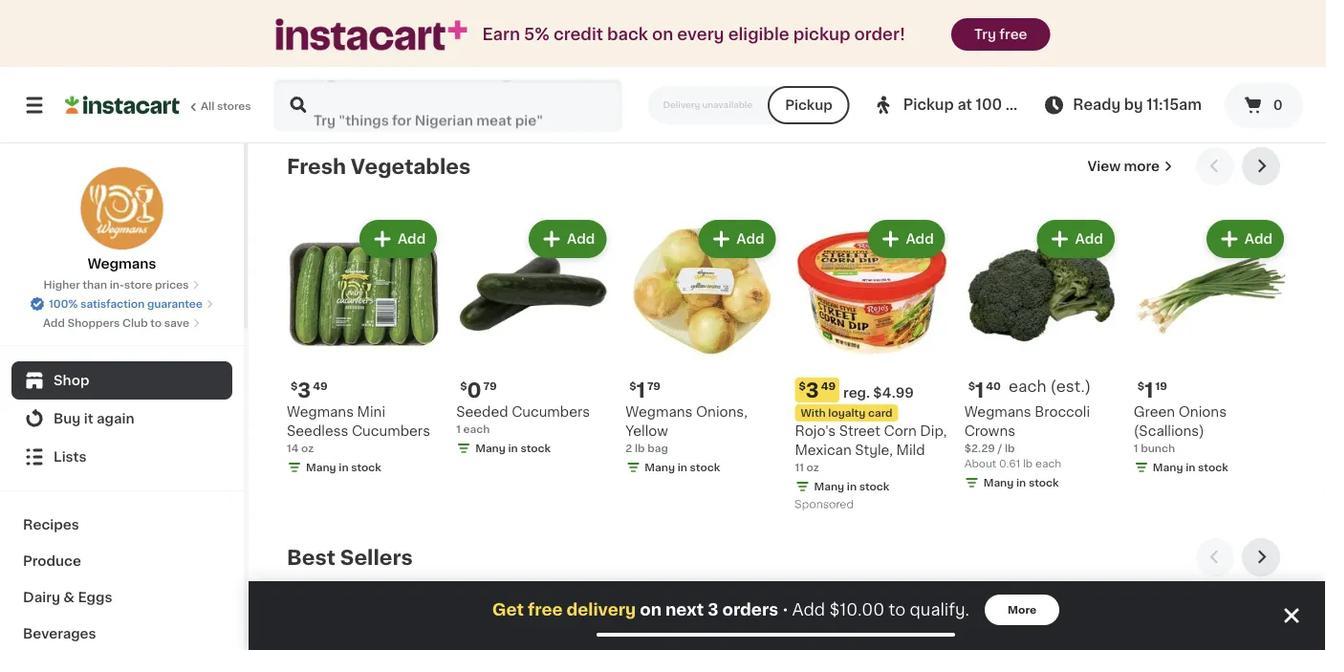 Task type: describe. For each thing, give the bounding box(es) containing it.
mild
[[897, 444, 925, 458]]

try
[[975, 28, 997, 41]]

0 button
[[1225, 82, 1304, 128]]

green
[[1134, 406, 1176, 420]]

wegmans for wegmans clementines, bagged 2 lb bag many in stock
[[626, 24, 693, 37]]

stock for 3
[[860, 482, 890, 493]]

get
[[492, 602, 524, 618]]

again
[[97, 412, 135, 426]]

on inside treatment tracker modal dialog
[[640, 602, 662, 618]]

wegmans for wegmans sugar bee apples $3.49 / lb about 0.42 lb each
[[795, 24, 862, 37]]

lb inside wegmans clementines, bagged 2 lb bag many in stock
[[635, 61, 645, 72]]

16
[[965, 42, 976, 53]]

bananas, inside organic bananas, bunch $0.79 / lb about 2.58 lb each
[[513, 24, 575, 37]]

dip,
[[921, 425, 947, 439]]

view inside popup button
[[1047, 98, 1082, 112]]

next
[[666, 602, 704, 618]]

eggs
[[78, 591, 112, 605]]

credit
[[554, 26, 603, 43]]

in for cucumbers
[[508, 444, 518, 455]]

back
[[607, 26, 648, 43]]

product group containing wegmans sugar bee apples
[[795, 0, 949, 107]]

sold
[[352, 24, 382, 37]]

wegmans for wegmans onions, yellow 2 lb bag
[[626, 406, 693, 420]]

produce link
[[11, 543, 232, 580]]

oz inside 32 oz container button
[[1150, 61, 1163, 72]]

apples
[[795, 43, 842, 56]]

many for 3
[[814, 482, 845, 493]]

best sellers
[[287, 548, 413, 568]]

in down 0.61
[[1017, 478, 1027, 489]]

wegmans for wegmans broccoli crowns $2.29 / lb about 0.61 lb each
[[965, 406, 1032, 420]]

79 for 1
[[647, 382, 661, 392]]

stock down bananas, sold by the each $0.59 / lb about 0.37 lb each
[[351, 96, 382, 106]]

0.61
[[1000, 459, 1021, 470]]

view more
[[1088, 160, 1160, 174]]

with loyalty card price $3.49. original price $4.99. element
[[795, 378, 949, 403]]

$ 1 40
[[969, 381, 1001, 401]]

club
[[122, 318, 148, 329]]

$ for wegmans mini seedless cucumbers
[[291, 382, 298, 392]]

3 inside treatment tracker modal dialog
[[708, 602, 719, 618]]

many for mini
[[306, 463, 336, 474]]

100% satisfaction guarantee
[[49, 299, 203, 309]]

wegmans onions, yellow 2 lb bag
[[626, 406, 748, 455]]

shoppers
[[68, 318, 120, 329]]

mini
[[357, 406, 386, 420]]

dairy & eggs link
[[11, 580, 232, 616]]

clementines,
[[626, 43, 715, 56]]

many in stock for cucumbers
[[476, 444, 551, 455]]

&
[[63, 591, 75, 605]]

container
[[1165, 61, 1218, 72]]

dairy
[[23, 591, 60, 605]]

bag
[[648, 444, 668, 455]]

it
[[84, 412, 93, 426]]

/ inside bananas, sold by the each $0.59 / lb about 0.37 lb each
[[321, 61, 325, 72]]

the
[[406, 24, 428, 37]]

stock for onions,
[[690, 463, 720, 474]]

rojo's
[[795, 425, 836, 439]]

3 for $ 3 49
[[298, 381, 311, 401]]

more
[[1008, 605, 1037, 616]]

pickup at 100 farm view button
[[873, 78, 1082, 132]]

service type group
[[648, 86, 850, 124]]

corn
[[884, 425, 917, 439]]

more
[[1124, 160, 1160, 174]]

in for onions,
[[678, 463, 688, 474]]

oz inside strawberries 16 oz container
[[979, 42, 992, 53]]

seeded cucumbers 1 each
[[456, 406, 590, 435]]

$0.79
[[456, 61, 486, 72]]

49 for $ 3 49
[[313, 382, 328, 392]]

14
[[287, 444, 299, 455]]

try free
[[975, 28, 1028, 41]]

$3.49
[[795, 61, 827, 72]]

wegmans link
[[80, 166, 164, 274]]

about inside organic bananas, bunch $0.79 / lb about 2.58 lb each
[[456, 77, 488, 87]]

by inside bananas, sold by the each $0.59 / lb about 0.37 lb each
[[385, 24, 402, 37]]

pickup for pickup
[[785, 99, 833, 112]]

many inside wegmans clementines, bagged 2 lb bag many in stock
[[645, 81, 675, 91]]

1 for $ 1 79
[[637, 381, 646, 401]]

79 for 0
[[484, 382, 497, 392]]

stock for cucumbers
[[521, 444, 551, 455]]

$1.40 each (estimated) element
[[965, 378, 1119, 403]]

yellow
[[626, 425, 669, 439]]

lists
[[54, 451, 87, 464]]

store
[[124, 280, 152, 290]]

$ for wegmans onions, yellow
[[630, 382, 637, 392]]

100%
[[49, 299, 78, 309]]

1 inside green onions (scallions) 1 bunch
[[1134, 444, 1139, 455]]

shop
[[54, 374, 89, 387]]

many for onions,
[[645, 463, 675, 474]]

stock down wegmans broccoli crowns $2.29 / lb about 0.61 lb each
[[1029, 478, 1059, 489]]

all stores link
[[65, 78, 253, 132]]

earn
[[482, 26, 520, 43]]

order!
[[855, 26, 906, 43]]

higher
[[44, 280, 80, 290]]

11
[[795, 463, 804, 474]]

many in stock for onions,
[[645, 463, 720, 474]]

all stores
[[201, 101, 251, 111]]

many in stock for 16
[[984, 61, 1059, 72]]

many in stock for 3
[[814, 482, 890, 493]]

wegmans for wegmans
[[88, 257, 156, 271]]

in inside wegmans clementines, bagged 2 lb bag many in stock
[[678, 81, 688, 91]]

40
[[986, 382, 1001, 392]]

satisfaction
[[80, 299, 145, 309]]

card
[[869, 409, 893, 419]]

best
[[287, 548, 336, 568]]

eligible
[[729, 26, 790, 43]]

by inside ready by 11:15am link
[[1125, 98, 1144, 112]]

higher than in-store prices link
[[44, 277, 200, 293]]

stock inside wegmans clementines, bagged 2 lb bag many in stock
[[690, 81, 720, 91]]

cucumbers inside "wegmans mini seedless cucumbers 14 oz"
[[352, 425, 430, 439]]

many in stock down 0.37
[[306, 96, 382, 106]]

1 sponsored badge image from the top
[[795, 91, 853, 102]]

sugar
[[866, 24, 905, 37]]

beverages link
[[11, 616, 232, 650]]

pickup button
[[768, 86, 850, 124]]

lists link
[[11, 438, 232, 476]]

onions,
[[696, 406, 748, 420]]

strawberries 16 oz container
[[965, 24, 1050, 53]]

cucumbers inside 'seeded cucumbers 1 each'
[[512, 406, 590, 420]]

express icon image
[[276, 19, 467, 50]]

3 for $ 3 49 reg. $4.99 with loyalty card rojo's street corn dip, mexican style, mild 11 oz
[[806, 381, 819, 401]]

Search field
[[275, 80, 621, 130]]

loyalty
[[829, 409, 866, 419]]

recipes link
[[11, 507, 232, 543]]

49 for $ 3 49 reg. $4.99 with loyalty card rojo's street corn dip, mexican style, mild 11 oz
[[821, 382, 836, 392]]

buy it again
[[54, 412, 135, 426]]

$ for green onions (scallions)
[[1138, 382, 1145, 392]]

1 for $ 1 19
[[1145, 381, 1154, 401]]

100
[[976, 98, 1003, 112]]

pickup for pickup at 100 farm view
[[904, 98, 954, 112]]

many for cucumbers
[[476, 444, 506, 455]]



Task type: vqa. For each thing, say whether or not it's contained in the screenshot.
Sellers
yes



Task type: locate. For each thing, give the bounding box(es) containing it.
2.58
[[491, 77, 515, 87]]

5%
[[524, 26, 550, 43]]

0.42
[[830, 77, 854, 87]]

2 49 from the left
[[821, 382, 836, 392]]

each down the seeded
[[463, 425, 490, 435]]

0 up the seeded
[[467, 381, 482, 401]]

1 inside 'seeded cucumbers 1 each'
[[456, 425, 461, 435]]

oz right 14
[[301, 444, 314, 455]]

add
[[398, 233, 426, 246], [567, 233, 595, 246], [737, 233, 765, 246], [906, 233, 934, 246], [1076, 233, 1104, 246], [1245, 233, 1273, 246], [43, 318, 65, 329], [792, 602, 826, 618], [567, 624, 595, 638], [737, 624, 765, 638], [906, 624, 934, 638]]

4 $ from the left
[[969, 382, 976, 392]]

$ inside $ 3 49 reg. $4.99 with loyalty card rojo's street corn dip, mexican style, mild 11 oz
[[799, 382, 806, 392]]

on up the clementines,
[[652, 26, 674, 43]]

None search field
[[274, 78, 623, 132]]

79 inside $ 1 79
[[647, 382, 661, 392]]

$ up the seedless
[[291, 382, 298, 392]]

wegmans up apples
[[795, 24, 862, 37]]

1 horizontal spatial 79
[[647, 382, 661, 392]]

1 $ from the left
[[291, 382, 298, 392]]

1 horizontal spatial 0
[[1274, 99, 1283, 112]]

stock down green onions (scallions) 1 bunch
[[1199, 463, 1229, 474]]

in down the clementines,
[[678, 81, 688, 91]]

/ up 0.61
[[998, 444, 1003, 455]]

0 vertical spatial 2
[[626, 61, 633, 72]]

stock down container
[[1029, 61, 1059, 72]]

$ inside $ 0 79
[[460, 382, 467, 392]]

0 horizontal spatial to
[[150, 318, 162, 329]]

1 horizontal spatial cucumbers
[[512, 406, 590, 420]]

wegmans inside wegmans sugar bee apples $3.49 / lb about 0.42 lb each
[[795, 24, 862, 37]]

6 $ from the left
[[1138, 382, 1145, 392]]

$0.59
[[287, 61, 318, 72]]

wegmans up the clementines,
[[626, 24, 693, 37]]

free right get
[[528, 602, 563, 618]]

view inside popup button
[[1088, 160, 1121, 174]]

mexican
[[795, 444, 852, 458]]

to inside treatment tracker modal dialog
[[889, 602, 906, 618]]

2 for wegmans onions, yellow
[[626, 444, 633, 455]]

to left save
[[150, 318, 162, 329]]

many in stock down "style,"
[[814, 482, 890, 493]]

more button
[[985, 595, 1060, 626]]

$ for seeded cucumbers
[[460, 382, 467, 392]]

0 vertical spatial sponsored badge image
[[795, 91, 853, 102]]

32 oz container
[[1134, 61, 1218, 72]]

bunch
[[1141, 444, 1176, 455]]

bee
[[908, 24, 935, 37]]

beverages
[[23, 627, 96, 641]]

treatment tracker modal dialog
[[249, 582, 1327, 650]]

about down the "$0.79"
[[456, 77, 488, 87]]

1 horizontal spatial view
[[1088, 160, 1121, 174]]

1 vertical spatial item carousel region
[[287, 539, 1288, 650]]

(scallions)
[[1134, 425, 1205, 439]]

product group
[[795, 0, 949, 107], [287, 217, 441, 480], [456, 217, 611, 461], [626, 217, 780, 480], [795, 217, 949, 516], [965, 217, 1119, 495], [1134, 217, 1288, 480], [456, 608, 611, 650], [626, 608, 780, 650], [795, 608, 949, 650], [965, 608, 1119, 650], [1134, 608, 1288, 650]]

1 vertical spatial on
[[640, 602, 662, 618]]

stock down wegmans onions, yellow 2 lb bag
[[690, 463, 720, 474]]

1 horizontal spatial to
[[889, 602, 906, 618]]

wegmans for wegmans mini seedless cucumbers 14 oz
[[287, 406, 354, 420]]

$ 0 79
[[460, 381, 497, 401]]

than
[[83, 280, 107, 290]]

by left "the"
[[385, 24, 402, 37]]

free inside treatment tracker modal dialog
[[528, 602, 563, 618]]

in down 'seeded cucumbers 1 each' at the bottom of the page
[[508, 444, 518, 455]]

0 horizontal spatial view
[[1047, 98, 1082, 112]]

in for 16
[[1017, 61, 1027, 72]]

pickup inside button
[[785, 99, 833, 112]]

free for try
[[1000, 28, 1028, 41]]

wegmans up the yellow
[[626, 406, 693, 420]]

0 horizontal spatial 49
[[313, 382, 328, 392]]

0 horizontal spatial by
[[385, 24, 402, 37]]

in for 3
[[847, 482, 857, 493]]

0 vertical spatial 0
[[1274, 99, 1283, 112]]

add shoppers club to save
[[43, 318, 189, 329]]

about inside bananas, sold by the each $0.59 / lb about 0.37 lb each
[[287, 77, 319, 87]]

2 item carousel region from the top
[[287, 539, 1288, 650]]

1 vertical spatial 0
[[467, 381, 482, 401]]

1 horizontal spatial bananas,
[[513, 24, 575, 37]]

bananas, inside bananas, sold by the each $0.59 / lb about 0.37 lb each
[[287, 24, 348, 37]]

49 inside $ 3 49
[[313, 382, 328, 392]]

$ inside $ 1 19
[[1138, 382, 1145, 392]]

get free delivery on next 3 orders • add $10.00 to qualify.
[[492, 602, 970, 618]]

1 vertical spatial sponsored badge image
[[795, 500, 853, 511]]

stock down "style,"
[[860, 482, 890, 493]]

wegmans logo image
[[80, 166, 164, 251]]

(est.)
[[1051, 379, 1091, 395]]

stock down 'seeded cucumbers 1 each' at the bottom of the page
[[521, 444, 551, 455]]

lb inside wegmans onions, yellow 2 lb bag
[[635, 444, 645, 455]]

view left more
[[1088, 160, 1121, 174]]

/ up 2.58
[[489, 61, 493, 72]]

many for 16
[[984, 61, 1014, 72]]

1 bananas, from the left
[[287, 24, 348, 37]]

0 vertical spatial cucumbers
[[512, 406, 590, 420]]

in down wegmans onions, yellow 2 lb bag
[[678, 463, 688, 474]]

many in stock down 0.61
[[984, 478, 1059, 489]]

wegmans mini seedless cucumbers 14 oz
[[287, 406, 430, 455]]

ready by 11:15am
[[1073, 98, 1202, 112]]

broccoli
[[1035, 406, 1091, 420]]

item carousel region
[[287, 148, 1288, 524], [287, 539, 1288, 650]]

product group containing 0
[[456, 217, 611, 461]]

0 horizontal spatial 79
[[484, 382, 497, 392]]

each right 0.42
[[869, 77, 895, 87]]

0.37
[[322, 77, 344, 87]]

$2.29
[[965, 444, 996, 455]]

qualify.
[[910, 602, 970, 618]]

stock for mini
[[351, 463, 382, 474]]

0 down 32 oz container button
[[1274, 99, 1283, 112]]

wegmans broccoli crowns $2.29 / lb about 0.61 lb each
[[965, 406, 1091, 470]]

1 up the yellow
[[637, 381, 646, 401]]

$ up the yellow
[[630, 382, 637, 392]]

each inside wegmans broccoli crowns $2.29 / lb about 0.61 lb each
[[1036, 459, 1062, 470]]

3 up with
[[806, 381, 819, 401]]

1 vertical spatial free
[[528, 602, 563, 618]]

with
[[801, 409, 826, 419]]

2 bananas, from the left
[[513, 24, 575, 37]]

2 inside wegmans onions, yellow 2 lb bag
[[626, 444, 633, 455]]

about down "$0.59"
[[287, 77, 319, 87]]

2 left the bag
[[626, 61, 633, 72]]

/ inside wegmans sugar bee apples $3.49 / lb about 0.42 lb each
[[829, 61, 834, 72]]

1 horizontal spatial 3
[[708, 602, 719, 618]]

each right 40
[[1009, 379, 1047, 395]]

0 inside product 'group'
[[467, 381, 482, 401]]

in for onions
[[1186, 463, 1196, 474]]

wegmans up crowns
[[965, 406, 1032, 420]]

1 left 40
[[976, 381, 984, 401]]

many in stock down the bag
[[645, 463, 720, 474]]

$ up with
[[799, 382, 806, 392]]

0 horizontal spatial bananas,
[[287, 24, 348, 37]]

oz right '11'
[[807, 463, 819, 474]]

about inside wegmans broccoli crowns $2.29 / lb about 0.61 lb each
[[965, 459, 997, 470]]

wegmans up higher than in-store prices link
[[88, 257, 156, 271]]

5 $ from the left
[[630, 382, 637, 392]]

in down container
[[1017, 61, 1027, 72]]

each right 0.37
[[359, 77, 385, 87]]

0 vertical spatial to
[[150, 318, 162, 329]]

in for mini
[[339, 463, 349, 474]]

pickup
[[904, 98, 954, 112], [785, 99, 833, 112]]

3 right next
[[708, 602, 719, 618]]

1 horizontal spatial 49
[[821, 382, 836, 392]]

many in stock down bunch
[[1153, 463, 1229, 474]]

about inside wegmans sugar bee apples $3.49 / lb about 0.42 lb each
[[795, 77, 827, 87]]

earn 5% credit back on every eligible pickup order!
[[482, 26, 906, 43]]

each (est.)
[[1009, 379, 1091, 395]]

each inside bananas, sold by the each $0.59 / lb about 0.37 lb each
[[359, 77, 385, 87]]

view right the farm
[[1047, 98, 1082, 112]]

many in stock
[[984, 61, 1059, 72], [306, 96, 382, 106], [476, 444, 551, 455], [306, 463, 382, 474], [645, 463, 720, 474], [1153, 463, 1229, 474], [984, 478, 1059, 489], [814, 482, 890, 493]]

$ inside $ 1 40
[[969, 382, 976, 392]]

1 for $ 1 40
[[976, 381, 984, 401]]

prices
[[155, 280, 189, 290]]

sponsored badge image down 0.42
[[795, 91, 853, 102]]

1 vertical spatial 2
[[626, 444, 633, 455]]

1 vertical spatial to
[[889, 602, 906, 618]]

instacart logo image
[[65, 94, 180, 117]]

to right $10.00
[[889, 602, 906, 618]]

delivery
[[567, 602, 636, 618]]

32 oz container button
[[1134, 0, 1288, 97]]

wegmans inside wegmans onions, yellow 2 lb bag
[[626, 406, 693, 420]]

in down green onions (scallions) 1 bunch
[[1186, 463, 1196, 474]]

many
[[984, 61, 1014, 72], [645, 81, 675, 91], [306, 96, 336, 106], [476, 444, 506, 455], [306, 463, 336, 474], [645, 463, 675, 474], [1153, 463, 1184, 474], [984, 478, 1014, 489], [814, 482, 845, 493]]

1 item carousel region from the top
[[287, 148, 1288, 524]]

oz inside "wegmans mini seedless cucumbers 14 oz"
[[301, 444, 314, 455]]

49 left reg.
[[821, 382, 836, 392]]

pickup inside popup button
[[904, 98, 954, 112]]

reg.
[[844, 387, 870, 400]]

many in stock down "wegmans mini seedless cucumbers 14 oz"
[[306, 463, 382, 474]]

street
[[840, 425, 881, 439]]

$ inside $ 1 79
[[630, 382, 637, 392]]

seeded
[[456, 406, 508, 420]]

0 vertical spatial on
[[652, 26, 674, 43]]

vegetables
[[351, 157, 471, 177]]

strawberries
[[965, 24, 1050, 37]]

1 vertical spatial cucumbers
[[352, 425, 430, 439]]

2 2 from the top
[[626, 444, 633, 455]]

free up container
[[1000, 28, 1028, 41]]

/ inside organic bananas, bunch $0.79 / lb about 2.58 lb each
[[489, 61, 493, 72]]

organic
[[456, 24, 510, 37]]

produce
[[23, 555, 81, 568]]

in-
[[110, 280, 124, 290]]

cucumbers down mini
[[352, 425, 430, 439]]

seedless
[[287, 425, 349, 439]]

in down "wegmans mini seedless cucumbers 14 oz"
[[339, 463, 349, 474]]

1 49 from the left
[[313, 382, 328, 392]]

stock for 16
[[1029, 61, 1059, 72]]

1
[[976, 381, 984, 401], [637, 381, 646, 401], [1145, 381, 1154, 401], [456, 425, 461, 435], [1134, 444, 1139, 455]]

bag
[[648, 61, 669, 72]]

wegmans inside wegmans clementines, bagged 2 lb bag many in stock
[[626, 24, 693, 37]]

by right ready
[[1125, 98, 1144, 112]]

79 up the yellow
[[647, 382, 661, 392]]

0 vertical spatial view
[[1047, 98, 1082, 112]]

•
[[783, 602, 789, 618]]

$10.00
[[830, 602, 885, 618]]

stock down the clementines,
[[690, 81, 720, 91]]

sponsored badge image down '11'
[[795, 500, 853, 511]]

2 $ from the left
[[460, 382, 467, 392]]

0 horizontal spatial cucumbers
[[352, 425, 430, 439]]

$ left 40
[[969, 382, 976, 392]]

0 inside button
[[1274, 99, 1283, 112]]

3 $ from the left
[[799, 382, 806, 392]]

2
[[626, 61, 633, 72], [626, 444, 633, 455]]

0 vertical spatial free
[[1000, 28, 1028, 41]]

19
[[1156, 382, 1168, 392]]

pickup
[[794, 26, 851, 43]]

1 79 from the left
[[484, 382, 497, 392]]

each inside organic bananas, bunch $0.79 / lb about 2.58 lb each
[[530, 77, 556, 87]]

$ 3 49 reg. $4.99 with loyalty card rojo's street corn dip, mexican style, mild 11 oz
[[795, 381, 947, 474]]

each inside 'seeded cucumbers 1 each'
[[463, 425, 490, 435]]

fresh vegetables
[[287, 157, 471, 177]]

higher than in-store prices
[[44, 280, 189, 290]]

2 for wegmans clementines, bagged
[[626, 61, 633, 72]]

save
[[164, 318, 189, 329]]

79 up the seeded
[[484, 382, 497, 392]]

oz inside $ 3 49 reg. $4.99 with loyalty card rojo's street corn dip, mexican style, mild 11 oz
[[807, 463, 819, 474]]

many for onions
[[1153, 463, 1184, 474]]

0 horizontal spatial 3
[[298, 381, 311, 401]]

3 inside $ 3 49 reg. $4.99 with loyalty card rojo's street corn dip, mexican style, mild 11 oz
[[806, 381, 819, 401]]

recipes
[[23, 518, 79, 532]]

11:15am
[[1147, 98, 1202, 112]]

wegmans clementines, bagged 2 lb bag many in stock
[[626, 24, 771, 91]]

at
[[958, 98, 973, 112]]

each inside wegmans sugar bee apples $3.49 / lb about 0.42 lb each
[[869, 77, 895, 87]]

on left next
[[640, 602, 662, 618]]

/ up 0.37
[[321, 61, 325, 72]]

49 inside $ 3 49 reg. $4.99 with loyalty card rojo's street corn dip, mexican style, mild 11 oz
[[821, 382, 836, 392]]

fresh
[[287, 157, 346, 177]]

free for get
[[528, 602, 563, 618]]

ready by 11:15am link
[[1043, 94, 1202, 117]]

0 vertical spatial by
[[385, 24, 402, 37]]

3 up the seedless
[[298, 381, 311, 401]]

$ up the seeded
[[460, 382, 467, 392]]

wegmans up the seedless
[[287, 406, 354, 420]]

add inside treatment tracker modal dialog
[[792, 602, 826, 618]]

2 horizontal spatial 3
[[806, 381, 819, 401]]

1 left 19 at the bottom
[[1145, 381, 1154, 401]]

guarantee
[[147, 299, 203, 309]]

49
[[313, 382, 328, 392], [821, 382, 836, 392]]

oz down try
[[979, 42, 992, 53]]

wegmans sugar bee apples $3.49 / lb about 0.42 lb each
[[795, 24, 935, 87]]

$ 1 19
[[1138, 381, 1168, 401]]

pickup at 100 farm view
[[904, 98, 1082, 112]]

bananas, up each
[[287, 24, 348, 37]]

1 horizontal spatial free
[[1000, 28, 1028, 41]]

about down $2.29 at the right bottom
[[965, 459, 997, 470]]

many in stock down container
[[984, 61, 1059, 72]]

oz right 32
[[1150, 61, 1163, 72]]

1 vertical spatial view
[[1088, 160, 1121, 174]]

many in stock for mini
[[306, 463, 382, 474]]

49 up the seedless
[[313, 382, 328, 392]]

1 left bunch
[[1134, 444, 1139, 455]]

wegmans inside "wegmans mini seedless cucumbers 14 oz"
[[287, 406, 354, 420]]

lb
[[328, 61, 338, 72], [496, 61, 506, 72], [836, 61, 846, 72], [635, 61, 645, 72], [347, 77, 357, 87], [517, 77, 527, 87], [856, 77, 866, 87], [1005, 444, 1015, 455], [635, 444, 645, 455], [1023, 459, 1033, 470]]

$ left 19 at the bottom
[[1138, 382, 1145, 392]]

many in stock down 'seeded cucumbers 1 each' at the bottom of the page
[[476, 444, 551, 455]]

2 inside wegmans clementines, bagged 2 lb bag many in stock
[[626, 61, 633, 72]]

bananas, sold by the each $0.59 / lb about 0.37 lb each
[[287, 24, 428, 87]]

all
[[201, 101, 214, 111]]

1 horizontal spatial by
[[1125, 98, 1144, 112]]

each right 2.58
[[530, 77, 556, 87]]

/ inside wegmans broccoli crowns $2.29 / lb about 0.61 lb each
[[998, 444, 1003, 455]]

stock down "wegmans mini seedless cucumbers 14 oz"
[[351, 463, 382, 474]]

79
[[484, 382, 497, 392], [647, 382, 661, 392]]

oz
[[979, 42, 992, 53], [1150, 61, 1163, 72], [301, 444, 314, 455], [807, 463, 819, 474]]

pickup left at
[[904, 98, 954, 112]]

item carousel region containing best sellers
[[287, 539, 1288, 650]]

bananas, right organic
[[513, 24, 575, 37]]

each right 0.61
[[1036, 459, 1062, 470]]

about down "$3.49"
[[795, 77, 827, 87]]

$ inside $ 3 49
[[291, 382, 298, 392]]

$4.99
[[874, 387, 914, 400]]

0 horizontal spatial 0
[[467, 381, 482, 401]]

in down 0.37
[[339, 96, 349, 106]]

2 sponsored badge image from the top
[[795, 500, 853, 511]]

style,
[[855, 444, 893, 458]]

bunch
[[456, 43, 500, 56]]

stock
[[1029, 61, 1059, 72], [690, 81, 720, 91], [351, 96, 382, 106], [521, 444, 551, 455], [351, 463, 382, 474], [690, 463, 720, 474], [1199, 463, 1229, 474], [1029, 478, 1059, 489], [860, 482, 890, 493]]

2 down the yellow
[[626, 444, 633, 455]]

cucumbers right the seeded
[[512, 406, 590, 420]]

0 horizontal spatial free
[[528, 602, 563, 618]]

1 vertical spatial by
[[1125, 98, 1144, 112]]

in down "style,"
[[847, 482, 857, 493]]

many in stock for onions
[[1153, 463, 1229, 474]]

item carousel region containing fresh vegetables
[[287, 148, 1288, 524]]

0 vertical spatial item carousel region
[[287, 148, 1288, 524]]

pickup down "$3.49"
[[785, 99, 833, 112]]

$ 3 49
[[291, 381, 328, 401]]

79 inside $ 0 79
[[484, 382, 497, 392]]

1 down the seeded
[[456, 425, 461, 435]]

wegmans inside wegmans broccoli crowns $2.29 / lb about 0.61 lb each
[[965, 406, 1032, 420]]

2 79 from the left
[[647, 382, 661, 392]]

stock for onions
[[1199, 463, 1229, 474]]

/ up 0.42
[[829, 61, 834, 72]]

cucumbers
[[512, 406, 590, 420], [352, 425, 430, 439]]

1 horizontal spatial pickup
[[904, 98, 954, 112]]

sponsored badge image
[[795, 91, 853, 102], [795, 500, 853, 511]]

1 2 from the top
[[626, 61, 633, 72]]

in
[[1017, 61, 1027, 72], [678, 81, 688, 91], [339, 96, 349, 106], [508, 444, 518, 455], [339, 463, 349, 474], [678, 463, 688, 474], [1186, 463, 1196, 474], [1017, 478, 1027, 489], [847, 482, 857, 493]]

0 horizontal spatial pickup
[[785, 99, 833, 112]]



